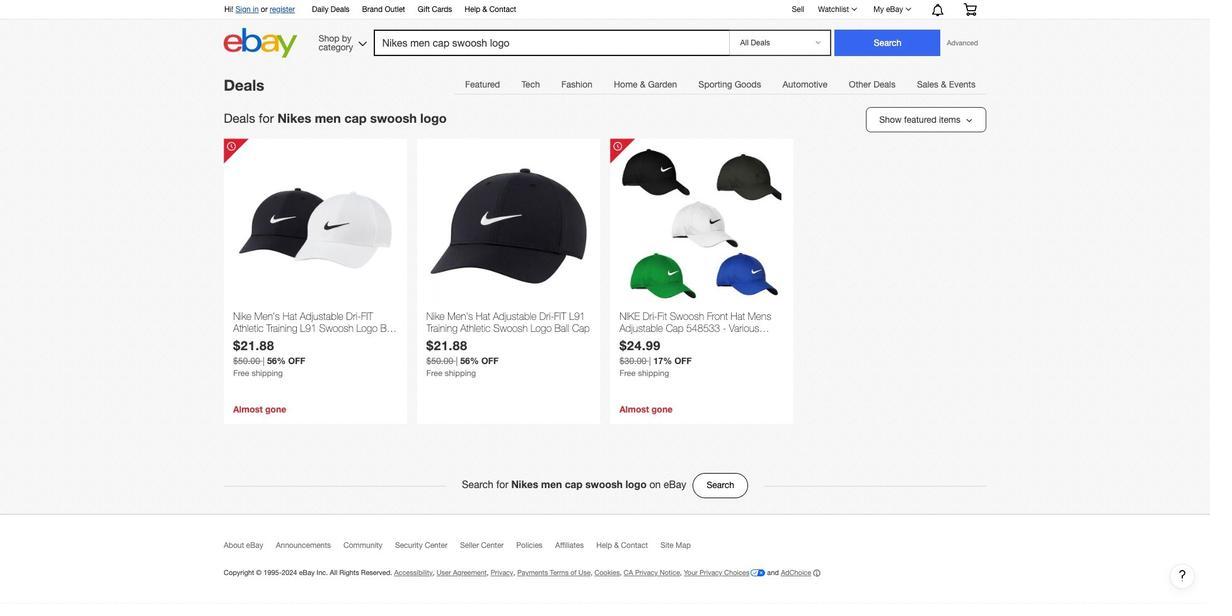 Task type: locate. For each thing, give the bounding box(es) containing it.
account navigation
[[218, 0, 987, 20]]

Search for anything text field
[[376, 31, 727, 55]]

watchlist image
[[852, 8, 858, 11]]

tab list
[[455, 71, 987, 97]]

main content
[[224, 61, 1196, 590]]

None submit
[[835, 30, 941, 56]]

menu bar
[[455, 71, 987, 97]]

banner
[[218, 0, 987, 61]]



Task type: describe. For each thing, give the bounding box(es) containing it.
my ebay image
[[906, 8, 912, 11]]

your shopping cart image
[[964, 3, 978, 16]]

help, opens dialogs image
[[1177, 570, 1189, 583]]



Task type: vqa. For each thing, say whether or not it's contained in the screenshot.
Search for anything text field
yes



